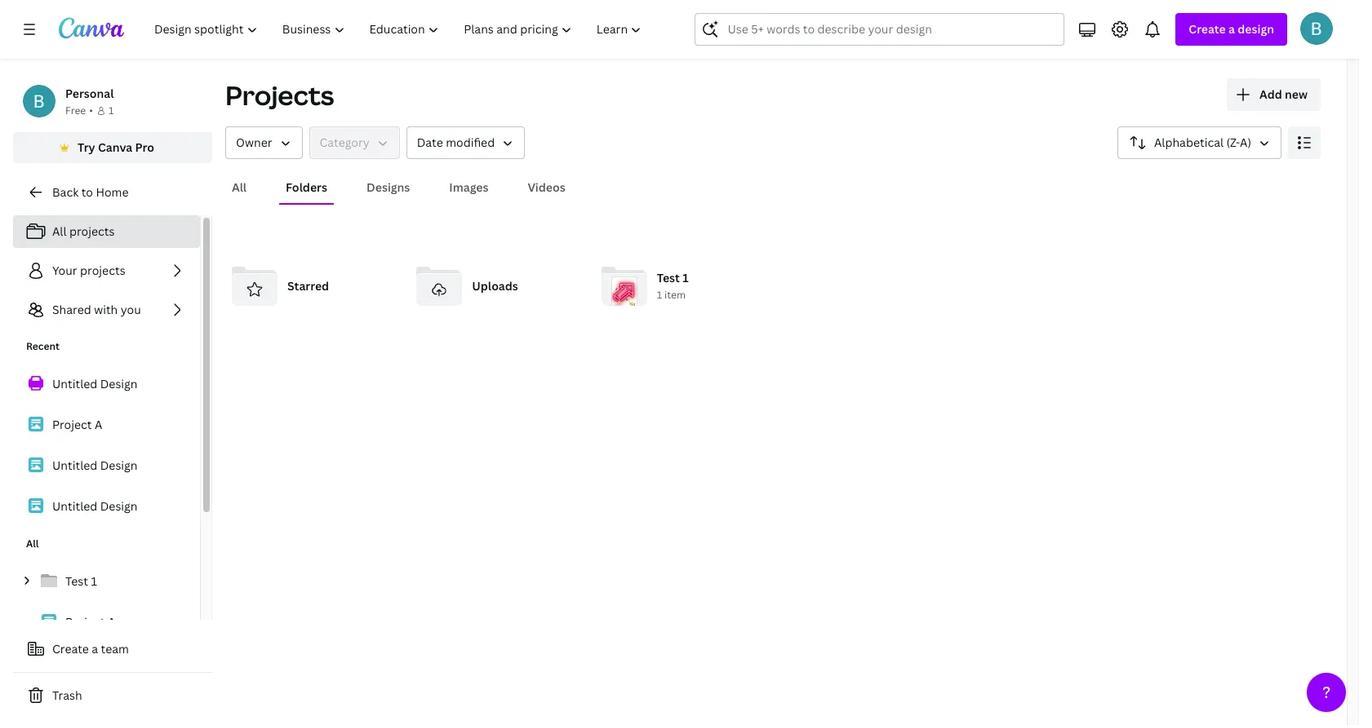 Task type: locate. For each thing, give the bounding box(es) containing it.
0 vertical spatial design
[[100, 376, 138, 392]]

list
[[13, 215, 200, 326], [13, 367, 200, 524], [13, 565, 200, 726]]

test 1 link
[[13, 565, 200, 599]]

untitled
[[52, 376, 97, 392], [52, 458, 97, 473], [52, 499, 97, 514]]

a
[[95, 417, 102, 433], [108, 615, 115, 630]]

0 vertical spatial projects
[[69, 224, 115, 239]]

projects
[[225, 78, 334, 113]]

2 vertical spatial design
[[100, 499, 138, 514]]

0 horizontal spatial create
[[52, 642, 89, 657]]

trash
[[52, 688, 82, 704]]

with
[[94, 302, 118, 318]]

1 list from the top
[[13, 215, 200, 326]]

0 vertical spatial test
[[657, 271, 680, 286]]

test up the item
[[657, 271, 680, 286]]

3 untitled from the top
[[52, 499, 97, 514]]

2 list from the top
[[13, 367, 200, 524]]

2 vertical spatial untitled design link
[[13, 490, 200, 524]]

alphabetical (z-a)
[[1154, 135, 1251, 150]]

1 horizontal spatial a
[[108, 615, 115, 630]]

1 horizontal spatial all
[[52, 224, 67, 239]]

None search field
[[695, 13, 1065, 46]]

3 untitled design link from the top
[[13, 490, 200, 524]]

0 vertical spatial all
[[232, 180, 247, 195]]

a inside dropdown button
[[1228, 21, 1235, 37]]

a
[[1228, 21, 1235, 37], [92, 642, 98, 657]]

2 untitled from the top
[[52, 458, 97, 473]]

1 vertical spatial test
[[65, 574, 88, 589]]

0 vertical spatial project a link
[[13, 408, 200, 442]]

project a for first project a link from the top of the page
[[52, 417, 102, 433]]

try
[[78, 140, 95, 155]]

1 vertical spatial a
[[108, 615, 115, 630]]

folders
[[286, 180, 327, 195]]

all
[[232, 180, 247, 195], [52, 224, 67, 239], [26, 537, 39, 551]]

3 design from the top
[[100, 499, 138, 514]]

1 vertical spatial design
[[100, 458, 138, 473]]

untitled design
[[52, 376, 138, 392], [52, 458, 138, 473], [52, 499, 138, 514]]

0 horizontal spatial a
[[95, 417, 102, 433]]

1 horizontal spatial create
[[1189, 21, 1226, 37]]

projects
[[69, 224, 115, 239], [80, 263, 125, 278]]

test
[[657, 271, 680, 286], [65, 574, 88, 589]]

videos button
[[521, 172, 572, 203]]

1 vertical spatial project a
[[65, 615, 115, 630]]

1 vertical spatial create
[[52, 642, 89, 657]]

design for second untitled design "link"
[[100, 458, 138, 473]]

1 untitled design from the top
[[52, 376, 138, 392]]

create inside button
[[52, 642, 89, 657]]

create left the team
[[52, 642, 89, 657]]

project a
[[52, 417, 102, 433], [65, 615, 115, 630]]

0 vertical spatial untitled
[[52, 376, 97, 392]]

images
[[449, 180, 489, 195]]

home
[[96, 184, 129, 200]]

test inside test 1 1 item
[[657, 271, 680, 286]]

project
[[52, 417, 92, 433], [65, 615, 105, 630]]

project for first project a link from the top of the page
[[52, 417, 92, 433]]

all for all projects
[[52, 224, 67, 239]]

create
[[1189, 21, 1226, 37], [52, 642, 89, 657]]

new
[[1285, 87, 1308, 102]]

2 horizontal spatial all
[[232, 180, 247, 195]]

date
[[417, 135, 443, 150]]

Owner button
[[225, 127, 302, 159]]

designs button
[[360, 172, 417, 203]]

1
[[108, 104, 114, 118], [683, 271, 689, 286], [657, 288, 662, 302], [91, 574, 97, 589]]

projects right your
[[80, 263, 125, 278]]

1 vertical spatial project a link
[[13, 606, 200, 640]]

you
[[121, 302, 141, 318]]

1 vertical spatial list
[[13, 367, 200, 524]]

all inside button
[[232, 180, 247, 195]]

0 vertical spatial a
[[1228, 21, 1235, 37]]

starred link
[[225, 257, 397, 316]]

1 design from the top
[[100, 376, 138, 392]]

0 horizontal spatial all
[[26, 537, 39, 551]]

1 untitled from the top
[[52, 376, 97, 392]]

a for design
[[1228, 21, 1235, 37]]

project for second project a link
[[65, 615, 105, 630]]

1 vertical spatial project
[[65, 615, 105, 630]]

2 vertical spatial untitled
[[52, 499, 97, 514]]

1 horizontal spatial test
[[657, 271, 680, 286]]

2 vertical spatial all
[[26, 537, 39, 551]]

design
[[100, 376, 138, 392], [100, 458, 138, 473], [100, 499, 138, 514]]

1 untitled design link from the top
[[13, 367, 200, 402]]

2 design from the top
[[100, 458, 138, 473]]

2 untitled design link from the top
[[13, 449, 200, 483]]

0 vertical spatial untitled design
[[52, 376, 138, 392]]

0 horizontal spatial a
[[92, 642, 98, 657]]

2 vertical spatial untitled design
[[52, 499, 138, 514]]

0 vertical spatial list
[[13, 215, 200, 326]]

2 vertical spatial list
[[13, 565, 200, 726]]

1 vertical spatial untitled
[[52, 458, 97, 473]]

starred
[[287, 278, 329, 294]]

create inside dropdown button
[[1189, 21, 1226, 37]]

2 untitled design from the top
[[52, 458, 138, 473]]

1 vertical spatial all
[[52, 224, 67, 239]]

0 vertical spatial project
[[52, 417, 92, 433]]

create a design
[[1189, 21, 1274, 37]]

0 vertical spatial untitled design link
[[13, 367, 200, 402]]

list containing untitled design
[[13, 367, 200, 524]]

1 horizontal spatial a
[[1228, 21, 1235, 37]]

a left the team
[[92, 642, 98, 657]]

1 vertical spatial untitled design link
[[13, 449, 200, 483]]

project a link
[[13, 408, 200, 442], [13, 606, 200, 640]]

Search search field
[[728, 14, 1032, 45]]

test up create a team
[[65, 574, 88, 589]]

back to home
[[52, 184, 129, 200]]

your
[[52, 263, 77, 278]]

0 vertical spatial project a
[[52, 417, 102, 433]]

1 vertical spatial a
[[92, 642, 98, 657]]

create a team button
[[13, 633, 212, 666]]

1 vertical spatial untitled design
[[52, 458, 138, 473]]

a for team
[[92, 642, 98, 657]]

a inside button
[[92, 642, 98, 657]]

0 vertical spatial a
[[95, 417, 102, 433]]

0 horizontal spatial test
[[65, 574, 88, 589]]

back to home link
[[13, 176, 212, 209]]

projects for all projects
[[69, 224, 115, 239]]

try canva pro
[[78, 140, 154, 155]]

1 vertical spatial projects
[[80, 263, 125, 278]]

your projects link
[[13, 255, 200, 287]]

3 list from the top
[[13, 565, 200, 726]]

create a team
[[52, 642, 129, 657]]

recent
[[26, 340, 60, 353]]

projects down 'back to home'
[[69, 224, 115, 239]]

create left design
[[1189, 21, 1226, 37]]

0 vertical spatial create
[[1189, 21, 1226, 37]]

personal
[[65, 86, 114, 101]]

untitled design link
[[13, 367, 200, 402], [13, 449, 200, 483], [13, 490, 200, 524]]

a for first project a link from the top of the page
[[95, 417, 102, 433]]

add new
[[1259, 87, 1308, 102]]

shared with you link
[[13, 294, 200, 326]]

team
[[101, 642, 129, 657]]

videos
[[528, 180, 565, 195]]

test 1
[[65, 574, 97, 589]]

a left design
[[1228, 21, 1235, 37]]



Task type: describe. For each thing, give the bounding box(es) containing it.
shared
[[52, 302, 91, 318]]

design
[[1238, 21, 1274, 37]]

all for all button at left
[[232, 180, 247, 195]]

modified
[[446, 135, 495, 150]]

designs
[[367, 180, 410, 195]]

3 untitled design from the top
[[52, 499, 138, 514]]

uploads
[[472, 278, 518, 294]]

add
[[1259, 87, 1282, 102]]

design for 1st untitled design "link" from the top of the page
[[100, 376, 138, 392]]

free •
[[65, 104, 93, 118]]

design for 1st untitled design "link" from the bottom
[[100, 499, 138, 514]]

shared with you
[[52, 302, 141, 318]]

•
[[89, 104, 93, 118]]

free
[[65, 104, 86, 118]]

trash link
[[13, 680, 212, 713]]

pro
[[135, 140, 154, 155]]

Date modified button
[[406, 127, 525, 159]]

create for create a design
[[1189, 21, 1226, 37]]

alphabetical
[[1154, 135, 1224, 150]]

(z-
[[1226, 135, 1240, 150]]

brad klo image
[[1300, 12, 1333, 45]]

back
[[52, 184, 79, 200]]

test for test 1 1 item
[[657, 271, 680, 286]]

top level navigation element
[[144, 13, 656, 46]]

create a design button
[[1176, 13, 1287, 46]]

test for test 1
[[65, 574, 88, 589]]

uploads link
[[410, 257, 582, 316]]

Category button
[[309, 127, 400, 159]]

1 left the item
[[657, 288, 662, 302]]

all button
[[225, 172, 253, 203]]

date modified
[[417, 135, 495, 150]]

list containing test 1
[[13, 565, 200, 726]]

project a for second project a link
[[65, 615, 115, 630]]

try canva pro button
[[13, 132, 212, 163]]

list containing all projects
[[13, 215, 200, 326]]

images button
[[443, 172, 495, 203]]

all projects
[[52, 224, 115, 239]]

a)
[[1240, 135, 1251, 150]]

projects for your projects
[[80, 263, 125, 278]]

folders button
[[279, 172, 334, 203]]

1 right •
[[108, 104, 114, 118]]

1 project a link from the top
[[13, 408, 200, 442]]

Sort by button
[[1117, 127, 1282, 159]]

your projects
[[52, 263, 125, 278]]

to
[[81, 184, 93, 200]]

all projects link
[[13, 215, 200, 248]]

owner
[[236, 135, 272, 150]]

add new button
[[1227, 78, 1321, 111]]

create for create a team
[[52, 642, 89, 657]]

item
[[664, 288, 686, 302]]

canva
[[98, 140, 132, 155]]

1 up the item
[[683, 271, 689, 286]]

a for second project a link
[[108, 615, 115, 630]]

2 project a link from the top
[[13, 606, 200, 640]]

test 1 1 item
[[657, 271, 689, 302]]

category
[[320, 135, 369, 150]]

1 up create a team
[[91, 574, 97, 589]]



Task type: vqa. For each thing, say whether or not it's contained in the screenshot.
Page
no



